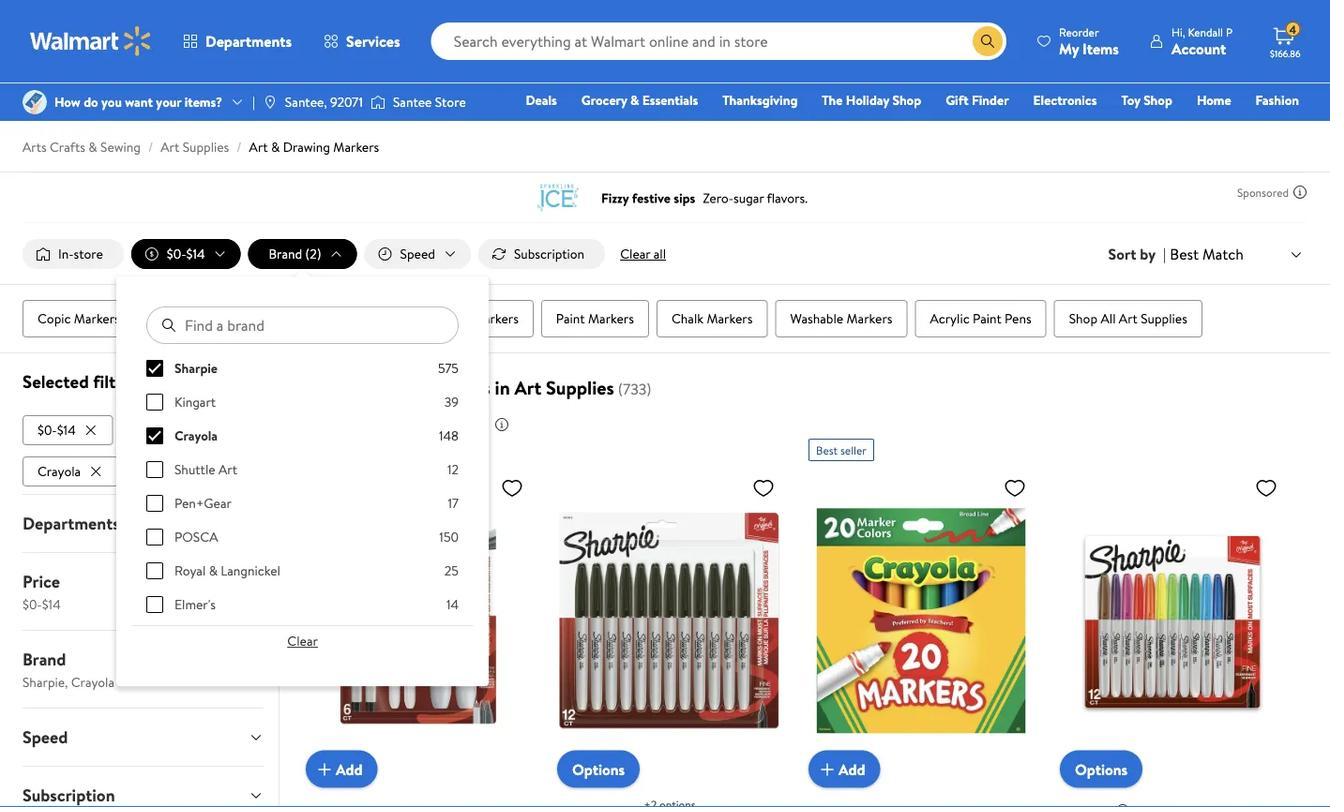 Task type: describe. For each thing, give the bounding box(es) containing it.
search icon image
[[980, 34, 995, 49]]

santee store
[[393, 93, 466, 111]]

$14 inside button
[[57, 421, 76, 439]]

sharpie permanent markers, fine point, black, 12 count image
[[557, 469, 782, 773]]

electronics
[[1033, 91, 1097, 109]]

subscription inside subscription dropdown button
[[23, 784, 115, 807]]

items?
[[185, 93, 222, 111]]

speed tab
[[8, 709, 279, 766]]

toy shop
[[1121, 91, 1172, 109]]

25
[[445, 562, 459, 580]]

speed inside 'tab'
[[23, 726, 68, 749]]

best for best seller
[[816, 442, 838, 458]]

departments tab
[[8, 495, 279, 552]]

subscription button
[[478, 239, 605, 269]]

markers for ohuhu markers
[[473, 310, 519, 328]]

chalk markers link
[[657, 300, 768, 338]]

$0-$14 list item
[[23, 412, 117, 445]]

group containing sharpie
[[146, 359, 459, 808]]

your
[[156, 93, 181, 111]]

fashion
[[1256, 91, 1299, 109]]

art down your
[[161, 138, 179, 156]]

subscription button
[[8, 767, 279, 808]]

holiday
[[846, 91, 889, 109]]

washable markers
[[790, 310, 893, 328]]

Find a brand search field
[[146, 307, 459, 344]]

add button for crayola broad line washable markers, 20 ct, school supplies, teacher supplies, classic colors image
[[809, 751, 880, 788]]

shuttle
[[175, 461, 215, 479]]

$166.86
[[1270, 47, 1301, 60]]

sharpie inside group
[[175, 359, 218, 378]]

walmart+ link
[[1235, 116, 1308, 136]]

seller
[[840, 442, 867, 458]]

copic markers link
[[23, 300, 135, 338]]

options link for sharpie fine12ct marker set image
[[1060, 751, 1143, 788]]

clear all button
[[613, 239, 674, 269]]

prismacolor markers link
[[142, 300, 289, 338]]

sort
[[1108, 244, 1136, 265]]

paint markers link
[[541, 300, 649, 338]]

best seller
[[816, 442, 867, 458]]

1 horizontal spatial shop
[[1069, 310, 1098, 328]]

fashion registry
[[1083, 91, 1299, 136]]

art & drawing markers link
[[249, 138, 379, 156]]

purchased
[[377, 415, 444, 435]]

the
[[822, 91, 843, 109]]

$0-$14 inside button
[[38, 421, 76, 439]]

walmart+
[[1243, 117, 1299, 136]]

sewing
[[100, 138, 141, 156]]

markers down 92071
[[333, 138, 379, 156]]

add button for sharpie permanent markers, multi-tip pack, fine/ultra fine/chisel tip, black, 6 count image
[[306, 751, 378, 788]]

when
[[339, 415, 374, 435]]

prismacolor markers
[[157, 310, 274, 328]]

sort and filter section element
[[0, 224, 1330, 284]]

all
[[654, 245, 666, 263]]

add to favorites list, sharpie fine12ct marker set image
[[1255, 477, 1278, 500]]

& for art
[[334, 375, 346, 401]]

shop all art supplies link
[[1054, 300, 1202, 338]]

crayola inside button
[[38, 462, 81, 481]]

& for royal
[[209, 562, 218, 580]]

$0-$14 button
[[131, 239, 241, 269]]

sharpie inside button
[[139, 421, 182, 439]]

& right art supplies link
[[271, 138, 280, 156]]

prismacolor
[[157, 310, 225, 328]]

best for best match
[[1170, 244, 1199, 264]]

ohuhu
[[431, 310, 470, 328]]

ad disclaimer and feedback for ingridsponsoredproducts image
[[1115, 803, 1130, 808]]

deals link
[[517, 90, 565, 110]]

you
[[101, 93, 122, 111]]

art inside group
[[219, 461, 237, 479]]

selected filters
[[23, 370, 139, 394]]

crayola button
[[23, 457, 118, 487]]

ohuhu markers link
[[416, 300, 534, 338]]

$0- inside price $0-$14
[[23, 595, 42, 613]]

sharpie list item
[[124, 412, 223, 445]]

store
[[435, 93, 466, 111]]

price tab
[[8, 553, 279, 630]]

filters
[[93, 370, 139, 394]]

14
[[447, 596, 459, 614]]

royal
[[175, 562, 206, 580]]

$0- inside button
[[38, 421, 57, 439]]

departments inside popup button
[[205, 31, 292, 52]]

copic markers
[[38, 310, 120, 328]]

how do you want your items?
[[54, 93, 222, 111]]

brand (2) button
[[248, 239, 357, 269]]

add for add to cart image
[[839, 759, 865, 780]]

$14 inside dropdown button
[[186, 245, 205, 263]]

price when purchased online
[[302, 415, 487, 435]]

one
[[1155, 117, 1184, 136]]

4
[[1289, 21, 1296, 37]]

2 horizontal spatial shop
[[1144, 91, 1172, 109]]

departments button
[[8, 495, 279, 552]]

yesterday
[[399, 443, 446, 459]]

in-store
[[58, 245, 103, 263]]

brand for brand sharpie, crayola
[[23, 648, 66, 671]]

clear for clear all
[[620, 245, 650, 263]]

shop all art supplies
[[1069, 310, 1187, 328]]

$0-$14 inside dropdown button
[[167, 245, 205, 263]]

$14 inside price $0-$14
[[42, 595, 61, 613]]

$0- inside dropdown button
[[167, 245, 186, 263]]

thanksgiving link
[[714, 90, 806, 110]]

deals
[[526, 91, 557, 109]]

account
[[1172, 38, 1226, 59]]

reorder
[[1059, 24, 1099, 40]]

crayola inside brand sharpie, crayola
[[71, 673, 115, 691]]

art right art supplies link
[[249, 138, 268, 156]]

150
[[439, 528, 459, 547]]

markers for washable markers
[[847, 310, 893, 328]]

best match button
[[1166, 242, 1308, 267]]

none checkbox inside group
[[146, 495, 163, 512]]

pens
[[1005, 310, 1032, 328]]

chalk
[[672, 310, 704, 328]]

all
[[1101, 310, 1116, 328]]

arts crafts & sewing link
[[23, 138, 141, 156]]

price $0-$14
[[23, 570, 61, 613]]

toy shop link
[[1113, 90, 1181, 110]]

store
[[74, 245, 103, 263]]

0 horizontal spatial |
[[252, 93, 255, 111]]

brand (2)
[[269, 245, 321, 263]]

crafts
[[50, 138, 85, 156]]



Task type: locate. For each thing, give the bounding box(es) containing it.
fashion link
[[1247, 90, 1308, 110]]

 image
[[23, 90, 47, 114]]

 image left the santee, at the left top
[[262, 95, 278, 110]]

/ right sewing
[[148, 138, 153, 156]]

speed button up subscription dropdown button
[[8, 709, 279, 766]]

items
[[1083, 38, 1119, 59]]

toy
[[1121, 91, 1140, 109]]

1 vertical spatial supplies
[[1141, 310, 1187, 328]]

in
[[495, 375, 510, 401]]

group
[[146, 359, 459, 808]]

0 vertical spatial supplies
[[183, 138, 229, 156]]

1 options link from the left
[[557, 751, 640, 788]]

2 add from the left
[[839, 759, 865, 780]]

1 vertical spatial clear
[[287, 632, 318, 651]]

options link for sharpie permanent markers, fine point, black, 12 count "image"
[[557, 751, 640, 788]]

& right crafts
[[88, 138, 97, 156]]

acrylic paint pens link
[[915, 300, 1047, 338]]

1 vertical spatial |
[[1163, 244, 1166, 265]]

speed button
[[365, 239, 471, 269], [8, 709, 279, 766]]

paint
[[556, 310, 585, 328], [973, 310, 1002, 328]]

0 vertical spatial sharpie
[[175, 359, 218, 378]]

2 horizontal spatial supplies
[[1141, 310, 1187, 328]]

sharpie up kingart
[[175, 359, 218, 378]]

1 horizontal spatial /
[[237, 138, 242, 156]]

1 horizontal spatial speed button
[[365, 239, 471, 269]]

copic
[[38, 310, 71, 328]]

1 add from the left
[[336, 759, 363, 780]]

my
[[1059, 38, 1079, 59]]

price
[[302, 415, 335, 435], [23, 570, 60, 594]]

supplies for in
[[546, 375, 614, 401]]

legal information image
[[494, 418, 509, 433]]

1 vertical spatial departments
[[23, 512, 120, 535]]

1 horizontal spatial options
[[1075, 759, 1128, 780]]

&
[[630, 91, 639, 109], [88, 138, 97, 156], [271, 138, 280, 156], [334, 375, 346, 401], [209, 562, 218, 580]]

1 horizontal spatial add button
[[809, 751, 880, 788]]

markers inside "link"
[[74, 310, 120, 328]]

markers right the washable
[[847, 310, 893, 328]]

0 horizontal spatial  image
[[262, 95, 278, 110]]

1 horizontal spatial add
[[839, 759, 865, 780]]

supplies right all
[[1141, 310, 1187, 328]]

1 horizontal spatial speed
[[400, 245, 435, 263]]

(2)
[[305, 245, 321, 263]]

electronics link
[[1025, 90, 1105, 110]]

selected
[[23, 370, 89, 394]]

1 vertical spatial best
[[816, 442, 838, 458]]

art right shuttle
[[219, 461, 237, 479]]

art right the in
[[515, 375, 542, 401]]

applied filters section element
[[23, 370, 139, 394]]

markers for chalk markers
[[707, 310, 753, 328]]

1 vertical spatial $14
[[57, 421, 76, 439]]

price for $0-
[[23, 570, 60, 594]]

best left seller
[[816, 442, 838, 458]]

1 horizontal spatial paint
[[973, 310, 1002, 328]]

home
[[1197, 91, 1231, 109]]

departments inside dropdown button
[[23, 512, 120, 535]]

crayola
[[175, 427, 218, 445], [38, 462, 81, 481], [71, 673, 115, 691]]

None checkbox
[[146, 495, 163, 512]]

sharpie down kingart
[[139, 421, 182, 439]]

$0- up prismacolor on the left top of page
[[167, 245, 186, 263]]

crayola right sharpie,
[[71, 673, 115, 691]]

0 horizontal spatial speed
[[23, 726, 68, 749]]

ohuhu markers
[[431, 310, 519, 328]]

grocery
[[581, 91, 627, 109]]

washable markers link
[[775, 300, 908, 338]]

gift
[[946, 91, 969, 109]]

0 horizontal spatial drawing
[[283, 138, 330, 156]]

add to cart image
[[313, 758, 336, 781]]

100+
[[306, 443, 330, 459]]

1 paint from the left
[[556, 310, 585, 328]]

$14 up brand sharpie, crayola
[[42, 595, 61, 613]]

departments down crayola button
[[23, 512, 120, 535]]

one debit
[[1155, 117, 1219, 136]]

2 options link from the left
[[1060, 751, 1143, 788]]

1 horizontal spatial options link
[[1060, 751, 1143, 788]]

& right grocery
[[630, 91, 639, 109]]

$0-$14 up crayola list item
[[38, 421, 76, 439]]

148
[[439, 427, 459, 445]]

the holiday shop
[[822, 91, 921, 109]]

art & drawing markers in art supplies (733)
[[302, 375, 651, 401]]

royal & langnickel
[[175, 562, 281, 580]]

speed button up ohuhu
[[365, 239, 471, 269]]

how
[[54, 93, 80, 111]]

brand inside brand sharpie, crayola
[[23, 648, 66, 671]]

0 horizontal spatial options link
[[557, 751, 640, 788]]

art up 100+
[[302, 375, 329, 401]]

grocery & essentials link
[[573, 90, 707, 110]]

add to favorites list, sharpie permanent markers, fine point, black, 12 count image
[[752, 477, 775, 500]]

kingart
[[175, 393, 216, 411]]

0 horizontal spatial paint
[[556, 310, 585, 328]]

0 vertical spatial price
[[302, 415, 335, 435]]

1 horizontal spatial drawing
[[351, 375, 419, 401]]

0 vertical spatial drawing
[[283, 138, 330, 156]]

1 horizontal spatial best
[[1170, 244, 1199, 264]]

art right all
[[1119, 310, 1138, 328]]

add for add to cart icon
[[336, 759, 363, 780]]

markers right ohuhu
[[473, 310, 519, 328]]

elmer's
[[175, 596, 216, 614]]

santee
[[393, 93, 432, 111]]

1 / from the left
[[148, 138, 153, 156]]

departments button
[[167, 19, 308, 64]]

1 horizontal spatial subscription
[[514, 245, 585, 263]]

sort by |
[[1108, 244, 1166, 265]]

list containing $0-$14
[[23, 412, 264, 487]]

1 vertical spatial subscription
[[23, 784, 115, 807]]

 image
[[370, 93, 385, 112], [262, 95, 278, 110]]

1 horizontal spatial $0-$14
[[167, 245, 205, 263]]

shuttle art
[[175, 461, 237, 479]]

brand for brand (2)
[[269, 245, 302, 263]]

price for when
[[302, 415, 335, 435]]

brand
[[269, 245, 302, 263], [23, 648, 66, 671]]

clear button
[[146, 627, 459, 657]]

0 vertical spatial departments
[[205, 31, 292, 52]]

1 vertical spatial price
[[23, 570, 60, 594]]

0 horizontal spatial clear
[[287, 632, 318, 651]]

$14
[[186, 245, 205, 263], [57, 421, 76, 439], [42, 595, 61, 613]]

one debit link
[[1147, 116, 1227, 136]]

speed up ohuhu
[[400, 245, 435, 263]]

2 / from the left
[[237, 138, 242, 156]]

match
[[1203, 244, 1244, 264]]

1 vertical spatial speed button
[[8, 709, 279, 766]]

1 horizontal spatial departments
[[205, 31, 292, 52]]

shop right holiday
[[892, 91, 921, 109]]

0 vertical spatial $0-
[[167, 245, 186, 263]]

drawing down the santee, at the left top
[[283, 138, 330, 156]]

options link
[[557, 751, 640, 788], [1060, 751, 1143, 788]]

santee, 92071
[[285, 93, 363, 111]]

None checkbox
[[146, 360, 163, 377], [146, 394, 163, 411], [146, 428, 163, 445], [146, 462, 163, 478], [146, 529, 163, 546], [146, 563, 163, 580], [146, 597, 163, 614], [146, 360, 163, 377], [146, 394, 163, 411], [146, 428, 163, 445], [146, 462, 163, 478], [146, 529, 163, 546], [146, 563, 163, 580], [146, 597, 163, 614]]

| inside sort and filter section element
[[1163, 244, 1166, 265]]

price inside price $0-$14
[[23, 570, 60, 594]]

markers for prismacolor markers
[[228, 310, 274, 328]]

shop right the toy
[[1144, 91, 1172, 109]]

 image for santee store
[[370, 93, 385, 112]]

clear for clear
[[287, 632, 318, 651]]

575
[[438, 359, 459, 378]]

1 horizontal spatial price
[[302, 415, 335, 435]]

2 vertical spatial supplies
[[546, 375, 614, 401]]

online
[[447, 415, 487, 435]]

1 vertical spatial brand
[[23, 648, 66, 671]]

add button
[[306, 751, 378, 788], [809, 751, 880, 788]]

ad disclaimer and feedback for skylinedisplayad image
[[1293, 185, 1308, 200]]

1 horizontal spatial clear
[[620, 245, 650, 263]]

supplies down items? at the top left of the page
[[183, 138, 229, 156]]

sharpie fine12ct marker set image
[[1060, 469, 1285, 773]]

in-
[[58, 245, 74, 263]]

gift finder
[[946, 91, 1009, 109]]

& for grocery
[[630, 91, 639, 109]]

Search search field
[[431, 23, 1007, 60]]

clear inside 'button'
[[620, 245, 650, 263]]

& inside grocery & essentials link
[[630, 91, 639, 109]]

markers right chalk
[[707, 310, 753, 328]]

0 horizontal spatial speed button
[[8, 709, 279, 766]]

2 add button from the left
[[809, 751, 880, 788]]

speed inside sort and filter section element
[[400, 245, 435, 263]]

1 vertical spatial $0-$14
[[38, 421, 76, 439]]

0 vertical spatial crayola
[[175, 427, 218, 445]]

gift finder link
[[937, 90, 1017, 110]]

1 horizontal spatial supplies
[[546, 375, 614, 401]]

0 horizontal spatial /
[[148, 138, 153, 156]]

0 horizontal spatial shop
[[892, 91, 921, 109]]

markers for copic markers
[[74, 310, 120, 328]]

& up when
[[334, 375, 346, 401]]

shop left all
[[1069, 310, 1098, 328]]

1 horizontal spatial  image
[[370, 93, 385, 112]]

1 vertical spatial speed
[[23, 726, 68, 749]]

clear inside button
[[287, 632, 318, 651]]

0 horizontal spatial price
[[23, 570, 60, 594]]

0 horizontal spatial add
[[336, 759, 363, 780]]

0 horizontal spatial supplies
[[183, 138, 229, 156]]

0 vertical spatial subscription
[[514, 245, 585, 263]]

crayola broad line washable markers, 20 ct, school supplies, teacher supplies, classic colors image
[[809, 469, 1034, 773]]

markers down clear all 'button'
[[588, 310, 634, 328]]

walmart image
[[30, 26, 152, 56]]

best
[[1170, 244, 1199, 264], [816, 442, 838, 458]]

$0-$14 button
[[23, 415, 113, 445]]

$0- up brand sharpie, crayola
[[23, 595, 42, 613]]

add to cart image
[[816, 758, 839, 781]]

$0- up crayola list item
[[38, 421, 57, 439]]

drawing
[[283, 138, 330, 156], [351, 375, 419, 401]]

departments up items? at the top left of the page
[[205, 31, 292, 52]]

supplies for /
[[183, 138, 229, 156]]

subscription tab
[[8, 767, 279, 808]]

best match
[[1170, 244, 1244, 264]]

1 vertical spatial $0-
[[38, 421, 57, 439]]

subscription inside subscription button
[[514, 245, 585, 263]]

$14 up crayola list item
[[57, 421, 76, 439]]

clear all
[[620, 245, 666, 263]]

1 vertical spatial drawing
[[351, 375, 419, 401]]

2 vertical spatial crayola
[[71, 673, 115, 691]]

brand inside dropdown button
[[269, 245, 302, 263]]

Walmart Site-Wide search field
[[431, 23, 1007, 60]]

& right royal
[[209, 562, 218, 580]]

drawing up price when purchased online
[[351, 375, 419, 401]]

best inside popup button
[[1170, 244, 1199, 264]]

services
[[346, 31, 400, 52]]

$14 up prismacolor on the left top of page
[[186, 245, 205, 263]]

| right items? at the top left of the page
[[252, 93, 255, 111]]

1 vertical spatial sharpie
[[139, 421, 182, 439]]

kendall
[[1188, 24, 1223, 40]]

0 horizontal spatial options
[[572, 759, 625, 780]]

0 vertical spatial clear
[[620, 245, 650, 263]]

art supplies link
[[161, 138, 229, 156]]

0 horizontal spatial $0-$14
[[38, 421, 76, 439]]

/ right art supplies link
[[237, 138, 242, 156]]

$0-$14 up prismacolor on the left top of page
[[167, 245, 205, 263]]

2 vertical spatial $14
[[42, 595, 61, 613]]

brand left "(2)"
[[269, 245, 302, 263]]

pen+gear
[[175, 494, 232, 513]]

markers right prismacolor on the left top of page
[[228, 310, 274, 328]]

 image for santee, 92071
[[262, 95, 278, 110]]

supplies inside the shop all art supplies link
[[1141, 310, 1187, 328]]

2 paint from the left
[[973, 310, 1002, 328]]

price up brand sharpie, crayola
[[23, 570, 60, 594]]

markers for paint markers
[[588, 310, 634, 328]]

list
[[23, 412, 264, 487]]

1 vertical spatial crayola
[[38, 462, 81, 481]]

services button
[[308, 19, 416, 64]]

& inside group
[[209, 562, 218, 580]]

by
[[1140, 244, 1156, 265]]

add to favorites list, sharpie permanent markers, multi-tip pack, fine/ultra fine/chisel tip, black, 6 count image
[[501, 477, 523, 500]]

markers up online at bottom left
[[424, 375, 490, 401]]

| right by
[[1163, 244, 1166, 265]]

0 horizontal spatial best
[[816, 442, 838, 458]]

add to favorites list, crayola broad line washable markers, 20 ct, school supplies, teacher supplies, classic colors image
[[1004, 477, 1026, 500]]

brand tab
[[8, 631, 279, 708]]

best right by
[[1170, 244, 1199, 264]]

brand sharpie, crayola
[[23, 648, 115, 691]]

home link
[[1188, 90, 1240, 110]]

since
[[371, 443, 396, 459]]

paint left pens
[[973, 310, 1002, 328]]

1 horizontal spatial brand
[[269, 245, 302, 263]]

speed
[[400, 245, 435, 263], [23, 726, 68, 749]]

supplies left (733)
[[546, 375, 614, 401]]

1 horizontal spatial |
[[1163, 244, 1166, 265]]

speed down sharpie,
[[23, 726, 68, 749]]

paint down subscription button
[[556, 310, 585, 328]]

0 vertical spatial speed button
[[365, 239, 471, 269]]

want
[[125, 93, 153, 111]]

1 options from the left
[[572, 759, 625, 780]]

2 vertical spatial $0-
[[23, 595, 42, 613]]

sharpie permanent markers, multi-tip pack, fine/ultra fine/chisel tip, black, 6 count image
[[306, 469, 531, 773]]

hi, kendall p account
[[1172, 24, 1233, 59]]

crayola inside group
[[175, 427, 218, 445]]

p
[[1226, 24, 1233, 40]]

0 vertical spatial best
[[1170, 244, 1199, 264]]

in-store button
[[23, 239, 124, 269]]

0 horizontal spatial brand
[[23, 648, 66, 671]]

chalk markers
[[672, 310, 753, 328]]

0 horizontal spatial add button
[[306, 751, 378, 788]]

0 horizontal spatial subscription
[[23, 784, 115, 807]]

0 vertical spatial $14
[[186, 245, 205, 263]]

crayola down kingart
[[175, 427, 218, 445]]

92071
[[330, 93, 363, 111]]

arts crafts & sewing / art supplies / art & drawing markers
[[23, 138, 379, 156]]

39
[[444, 393, 459, 411]]

brand up sharpie,
[[23, 648, 66, 671]]

bought
[[333, 443, 368, 459]]

debit
[[1187, 117, 1219, 136]]

price up 100+
[[302, 415, 335, 435]]

0 horizontal spatial departments
[[23, 512, 120, 535]]

markers right copic
[[74, 310, 120, 328]]

 image right 92071
[[370, 93, 385, 112]]

options for sharpie permanent markers, fine point, black, 12 count "image"
[[572, 759, 625, 780]]

hi,
[[1172, 24, 1185, 40]]

0 vertical spatial speed
[[400, 245, 435, 263]]

1 add button from the left
[[306, 751, 378, 788]]

crayola down $0-$14 button on the bottom left of the page
[[38, 462, 81, 481]]

crayola list item
[[23, 453, 122, 487]]

0 vertical spatial $0-$14
[[167, 245, 205, 263]]

finder
[[972, 91, 1009, 109]]

0 vertical spatial brand
[[269, 245, 302, 263]]

washable
[[790, 310, 843, 328]]

0 vertical spatial |
[[252, 93, 255, 111]]

options for sharpie fine12ct marker set image
[[1075, 759, 1128, 780]]

thanksgiving
[[723, 91, 798, 109]]

2 options from the left
[[1075, 759, 1128, 780]]

santee,
[[285, 93, 327, 111]]

registry link
[[1075, 116, 1139, 136]]



Task type: vqa. For each thing, say whether or not it's contained in the screenshot.
00
no



